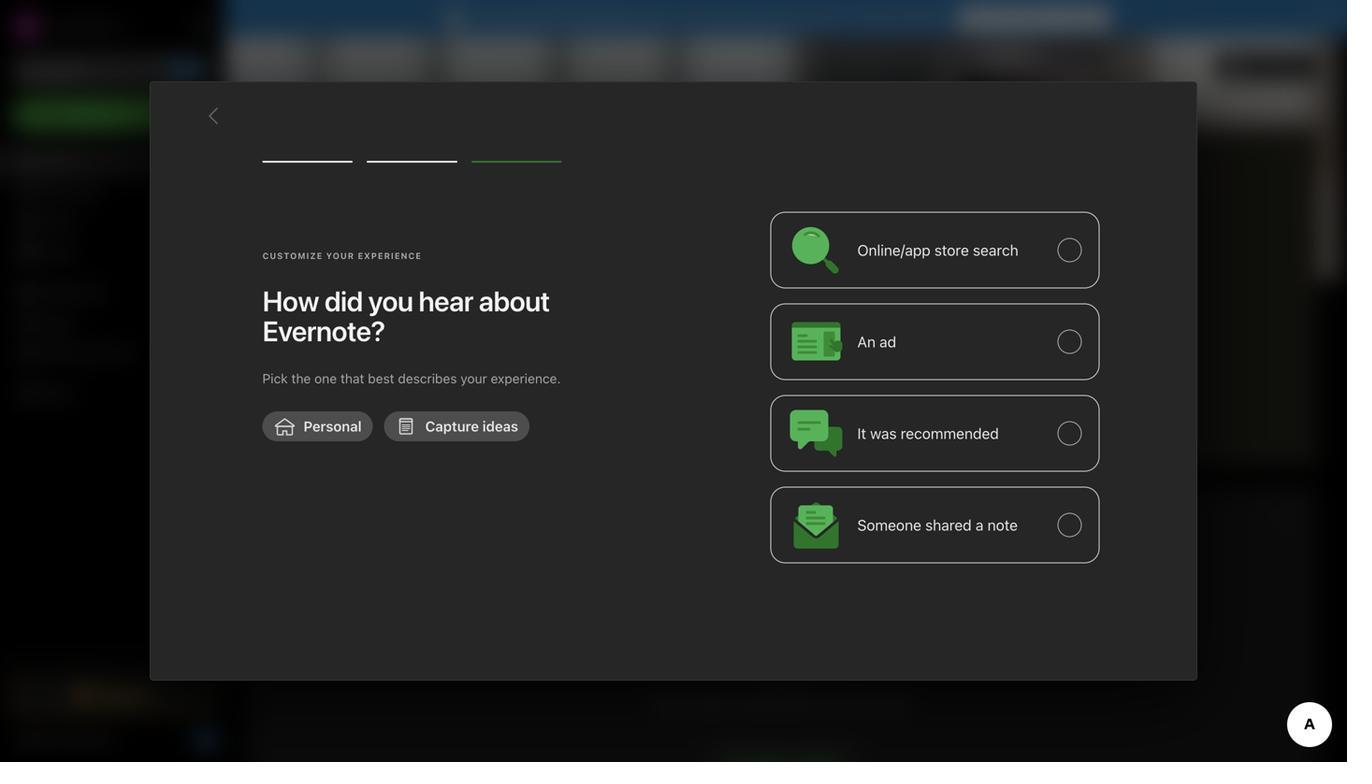 Task type: describe. For each thing, give the bounding box(es) containing it.
customize your experience
[[263, 251, 422, 261]]

days
[[1069, 11, 1099, 26]]

home link
[[0, 147, 225, 177]]

customize button
[[1216, 52, 1318, 82]]

capture
[[425, 418, 479, 435]]

hear
[[419, 285, 473, 318]]

get for get it free for 7 days
[[971, 11, 993, 26]]

shortcuts button
[[0, 177, 224, 207]]

tasks button
[[0, 237, 224, 267]]

new
[[41, 107, 68, 123]]

good
[[248, 56, 293, 78]]

get it free for 7 days button
[[960, 7, 1110, 31]]

0 vertical spatial your
[[770, 11, 796, 26]]

across
[[709, 11, 749, 26]]

pick
[[263, 371, 288, 387]]

you
[[368, 285, 413, 318]]

customize
[[1249, 60, 1310, 74]]

tags button
[[0, 308, 224, 338]]

shared with me
[[41, 345, 135, 360]]

that
[[341, 371, 364, 387]]

from
[[818, 695, 849, 713]]

7
[[1058, 11, 1066, 26]]

shared
[[41, 345, 84, 360]]

pick the one that best describes your experience.
[[263, 371, 561, 387]]

save useful information from the web.
[[655, 695, 911, 713]]

customize
[[263, 251, 323, 261]]

online/app store search button
[[771, 212, 1100, 289]]

all
[[753, 11, 766, 26]]

notes button
[[259, 144, 329, 167]]

free:
[[638, 11, 669, 26]]

ad
[[880, 333, 897, 351]]

try evernote personal for free: sync across all your devices. cancel anytime.
[[478, 11, 950, 26]]

evernote?
[[263, 315, 385, 348]]

search
[[973, 241, 1019, 259]]

web.
[[879, 695, 911, 713]]

upgrade
[[97, 688, 152, 703]]

save
[[655, 695, 687, 713]]

shortcuts
[[42, 184, 101, 200]]

useful
[[691, 695, 733, 713]]

notes inside notes button
[[263, 147, 307, 163]]

for for free:
[[617, 11, 635, 26]]

tasks
[[41, 244, 75, 259]]

devices.
[[800, 11, 850, 26]]

notebooks
[[42, 285, 108, 300]]

settings image
[[191, 15, 213, 37]]

1 tab from the top
[[263, 176, 305, 195]]

me
[[116, 345, 135, 360]]

best
[[368, 371, 395, 387]]

friday,
[[1032, 61, 1073, 74]]

shared
[[926, 516, 972, 534]]

note
[[988, 516, 1018, 534]]

17,
[[1142, 61, 1155, 74]]

someone shared a note button
[[771, 487, 1100, 564]]

try
[[478, 11, 498, 26]]

2023
[[1158, 61, 1186, 74]]

store
[[935, 241, 969, 259]]

capture ideas
[[425, 418, 519, 435]]

did
[[325, 285, 363, 318]]

online/app
[[858, 241, 931, 259]]

online/app store search
[[858, 241, 1019, 259]]

started
[[67, 732, 112, 748]]



Task type: locate. For each thing, give the bounding box(es) containing it.
0 vertical spatial get
[[971, 11, 993, 26]]

experience
[[358, 251, 422, 261]]

notes inside notes 'link'
[[41, 214, 77, 229]]

recommended
[[901, 425, 999, 443]]

1 horizontal spatial the
[[853, 695, 875, 713]]

expand notebooks image
[[5, 285, 20, 300]]

it was recommended button
[[771, 395, 1100, 472]]

a
[[976, 516, 984, 534]]

someone
[[858, 516, 922, 534]]

your
[[326, 251, 355, 261]]

get it free for 7 days
[[971, 11, 1099, 26]]

0 horizontal spatial for
[[617, 11, 635, 26]]

0 vertical spatial tab
[[263, 176, 305, 195]]

upgrade button
[[11, 677, 213, 714]]

get left started
[[42, 732, 64, 748]]

1 horizontal spatial for
[[1037, 11, 1055, 26]]

one
[[315, 371, 337, 387]]

0 vertical spatial notes
[[263, 147, 307, 163]]

your right all on the right of page
[[770, 11, 796, 26]]

notes down good
[[263, 147, 307, 163]]

good morning, john!
[[248, 56, 420, 78]]

ideas
[[483, 418, 519, 435]]

0 vertical spatial the
[[292, 371, 311, 387]]

tags
[[42, 315, 71, 331]]

about
[[479, 285, 550, 318]]

for inside "get it free for 7 days" button
[[1037, 11, 1055, 26]]

with
[[88, 345, 113, 360]]

1 vertical spatial the
[[853, 695, 875, 713]]

1 horizontal spatial notes
[[263, 147, 307, 163]]

0
[[203, 734, 209, 746]]

1 vertical spatial personal
[[304, 418, 362, 435]]

experience.
[[491, 371, 561, 387]]

the right from
[[853, 695, 875, 713]]

was
[[871, 425, 897, 443]]

someone shared a note
[[858, 516, 1018, 534]]

get left it
[[971, 11, 993, 26]]

describes
[[398, 371, 457, 387]]

anytime.
[[899, 11, 950, 26]]

your right describes on the left of the page
[[461, 371, 487, 387]]

it was recommended
[[858, 425, 999, 443]]

the left one
[[292, 371, 311, 387]]

personal
[[560, 11, 614, 26], [304, 418, 362, 435]]

1 for from the left
[[617, 11, 635, 26]]

for left 7
[[1037, 11, 1055, 26]]

friday, november 17, 2023
[[1032, 61, 1186, 74]]

notebooks link
[[0, 278, 224, 308]]

2 for from the left
[[1037, 11, 1055, 26]]

for
[[617, 11, 635, 26], [1037, 11, 1055, 26]]

morning,
[[297, 56, 370, 78]]

tree
[[0, 147, 225, 660]]

evernote
[[502, 11, 557, 26]]

2 tab from the top
[[263, 535, 324, 554]]

get inside button
[[971, 11, 993, 26]]

how
[[263, 285, 319, 318]]

1 vertical spatial tab
[[263, 535, 324, 554]]

cancel
[[854, 11, 895, 26]]

0 horizontal spatial your
[[461, 371, 487, 387]]

0 horizontal spatial notes
[[41, 214, 77, 229]]

tab list
[[263, 176, 305, 195]]

Search text field
[[24, 54, 200, 88]]

0 vertical spatial personal
[[560, 11, 614, 26]]

Start writing… text field
[[992, 177, 1316, 450]]

john!
[[374, 56, 420, 78]]

personal right evernote
[[560, 11, 614, 26]]

1 horizontal spatial your
[[770, 11, 796, 26]]

0 horizontal spatial get
[[42, 732, 64, 748]]

information
[[737, 695, 814, 713]]

notes link
[[0, 207, 224, 237]]

get started
[[42, 732, 112, 748]]

tab
[[263, 176, 305, 195], [263, 535, 324, 554]]

personal down one
[[304, 418, 362, 435]]

it
[[996, 11, 1005, 26]]

an
[[858, 333, 876, 351]]

shared with me link
[[0, 338, 224, 368]]

0 horizontal spatial the
[[292, 371, 311, 387]]

trash link
[[0, 379, 224, 409]]

get
[[971, 11, 993, 26], [42, 732, 64, 748]]

an ad
[[858, 333, 897, 351]]

tree containing home
[[0, 147, 225, 660]]

an ad button
[[771, 304, 1100, 380]]

free
[[1008, 11, 1034, 26]]

1 vertical spatial your
[[461, 371, 487, 387]]

notes
[[263, 147, 307, 163], [41, 214, 77, 229]]

it
[[858, 425, 867, 443]]

1 vertical spatial get
[[42, 732, 64, 748]]

for left free:
[[617, 11, 635, 26]]

home
[[41, 154, 77, 169]]

november
[[1076, 61, 1138, 74]]

1 vertical spatial notes
[[41, 214, 77, 229]]

new button
[[11, 98, 213, 132]]

trash
[[41, 386, 75, 402]]

for for 7
[[1037, 11, 1055, 26]]

get for get started
[[42, 732, 64, 748]]

how did you hear about evernote?
[[263, 285, 550, 348]]

0 horizontal spatial personal
[[304, 418, 362, 435]]

your
[[770, 11, 796, 26], [461, 371, 487, 387]]

notes up tasks at the left top of the page
[[41, 214, 77, 229]]

the
[[292, 371, 311, 387], [853, 695, 875, 713]]

1 horizontal spatial get
[[971, 11, 993, 26]]

None search field
[[24, 54, 200, 88]]

1 horizontal spatial personal
[[560, 11, 614, 26]]

sync
[[676, 11, 706, 26]]



Task type: vqa. For each thing, say whether or not it's contained in the screenshot.
search field inside the Main element
no



